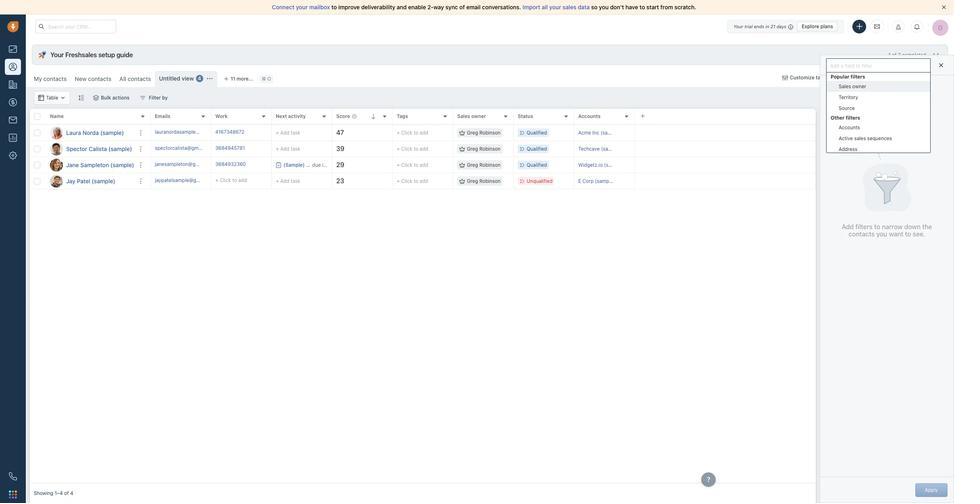 Task type: describe. For each thing, give the bounding box(es) containing it.
press space to select this row. row containing 29
[[151, 157, 816, 173]]

add for 47
[[420, 130, 429, 136]]

contacts for import contacts
[[865, 75, 885, 81]]

acme
[[579, 130, 591, 136]]

filter
[[149, 95, 161, 101]]

click for 47
[[401, 130, 413, 136]]

(sample) for e corp (sample)
[[595, 178, 615, 184]]

norda
[[83, 129, 99, 136]]

sequences
[[868, 135, 893, 141]]

s image
[[50, 143, 63, 156]]

(sample) for jane sampleton (sample)
[[110, 162, 134, 168]]

to inside dropdown button
[[857, 62, 862, 68]]

filters for popular
[[851, 74, 866, 80]]

import contacts
[[848, 75, 885, 81]]

(sample) down techcave (sample) link
[[604, 162, 624, 168]]

all
[[119, 75, 126, 82]]

add inside add filters to narrow down the contacts you want to see.
[[842, 224, 854, 231]]

import contacts button
[[837, 71, 889, 85]]

filter by
[[149, 95, 168, 101]]

all
[[542, 4, 548, 10]]

you inside add filters to narrow down the contacts you want to see.
[[877, 231, 888, 238]]

21
[[771, 24, 776, 29]]

jay
[[66, 178, 75, 185]]

laura norda (sample) link
[[66, 129, 124, 137]]

phone element
[[5, 469, 21, 485]]

11
[[231, 76, 235, 82]]

mailbox
[[309, 4, 330, 10]]

spectorcalista@gmail.com link
[[155, 145, 215, 153]]

container_wx8msf4aqz5i3rn1 image inside customize table button
[[783, 75, 788, 81]]

+ click to add for 23
[[397, 178, 429, 184]]

add filters to narrow down the contacts you want to see.
[[842, 224, 933, 238]]

by
[[162, 95, 168, 101]]

1 of 7 completed
[[889, 52, 927, 58]]

container_wx8msf4aqz5i3rn1 image inside the bulk actions button
[[93, 95, 99, 101]]

1–4
[[55, 491, 63, 497]]

guide
[[117, 51, 133, 59]]

jay patel (sample)
[[66, 178, 115, 185]]

robinson for 23
[[480, 178, 501, 184]]

sales inside option
[[855, 135, 866, 141]]

setup
[[98, 51, 115, 59]]

robinson for 47
[[480, 130, 501, 136]]

press space to select this row. row containing jay patel (sample)
[[30, 173, 151, 190]]

calista
[[89, 145, 107, 152]]

jane sampleton (sample) link
[[66, 161, 134, 169]]

spectorcalista@gmail.com 3684945781
[[155, 145, 245, 151]]

data
[[578, 4, 590, 10]]

name column header
[[46, 109, 151, 125]]

task for 47
[[291, 130, 300, 136]]

deliverability
[[361, 4, 396, 10]]

0 horizontal spatial accounts
[[579, 114, 601, 120]]

(sample) for acme inc (sample)
[[601, 130, 621, 136]]

table
[[816, 75, 828, 81]]

press space to select this row. row containing laura norda (sample)
[[30, 125, 151, 141]]

1 vertical spatial 4
[[70, 491, 73, 497]]

new contacts
[[75, 75, 111, 82]]

container_wx8msf4aqz5i3rn1 image for filter by
[[140, 95, 146, 101]]

e corp (sample)
[[579, 178, 615, 184]]

explore plans link
[[798, 22, 838, 31]]

your freshsales setup guide
[[50, 51, 133, 59]]

click for 23
[[401, 178, 413, 184]]

popular
[[831, 74, 850, 80]]

group for other filters
[[827, 122, 931, 504]]

address option
[[827, 144, 931, 155]]

jaypatelsample@gmail.com
[[155, 177, 217, 184]]

cell for 29
[[635, 157, 816, 173]]

add contact
[[918, 75, 947, 81]]

(sample) up widgetz.io (sample) link
[[601, 146, 622, 152]]

territory option
[[827, 92, 931, 103]]

filter by button
[[135, 91, 173, 105]]

contacts inside add filters to narrow down the contacts you want to see.
[[849, 231, 875, 238]]

more...
[[237, 76, 253, 82]]

your trial ends in 21 days
[[734, 24, 787, 29]]

7
[[898, 52, 901, 58]]

accounts inside accounts option
[[839, 124, 861, 131]]

widgetz.io
[[579, 162, 603, 168]]

active sales sequences
[[839, 135, 893, 141]]

untitled view link
[[159, 75, 194, 83]]

improve
[[339, 4, 360, 10]]

sampleton
[[80, 162, 109, 168]]

option containing popular filters
[[827, 72, 931, 114]]

3684945781
[[215, 145, 245, 151]]

freshsales
[[65, 51, 97, 59]]

add for 23
[[420, 178, 429, 184]]

name row
[[30, 109, 151, 125]]

+ click to add for 39
[[397, 146, 429, 152]]

(sample) for jay patel (sample)
[[92, 178, 115, 185]]

narrow
[[882, 224, 903, 231]]

+ add task for 23
[[276, 178, 300, 184]]

explore plans
[[802, 23, 834, 29]]

j image for jay patel (sample)
[[50, 175, 63, 188]]

(sample) for laura norda (sample)
[[100, 129, 124, 136]]

the
[[923, 224, 933, 231]]

Search your CRM... text field
[[36, 20, 116, 33]]

Add a field to filter search field
[[829, 60, 929, 72]]

1 horizontal spatial of
[[460, 4, 465, 10]]

robinson for 29
[[480, 162, 501, 168]]

task for 23
[[291, 178, 300, 184]]

add a field to filter
[[831, 62, 873, 68]]

47
[[337, 129, 344, 136]]

2 your from the left
[[550, 4, 561, 10]]

add contact button
[[907, 71, 951, 85]]

my
[[34, 75, 42, 82]]

other
[[831, 115, 845, 121]]

spector calista (sample) link
[[66, 145, 132, 153]]

press space to select this row. row containing jane sampleton (sample)
[[30, 157, 151, 173]]

29
[[337, 161, 344, 169]]

filter
[[863, 62, 873, 68]]

start
[[647, 4, 659, 10]]

2-
[[428, 4, 434, 10]]

greg for 29
[[467, 162, 478, 168]]

connect your mailbox to improve deliverability and enable 2-way sync of email conversations. import all your sales data so you don't have to start from scratch.
[[272, 4, 697, 10]]

sales inside option
[[839, 83, 852, 89]]

a
[[842, 62, 844, 68]]

import contacts group
[[837, 71, 903, 85]]

j image for jane sampleton (sample)
[[50, 159, 63, 172]]

customize table button
[[777, 71, 833, 85]]

sales owner inside option
[[839, 83, 867, 89]]

import all your sales data link
[[523, 4, 592, 10]]

connect your mailbox link
[[272, 4, 332, 10]]

showing 1–4 of 4
[[34, 491, 73, 497]]

email image
[[875, 23, 880, 30]]

laura
[[66, 129, 81, 136]]

connect
[[272, 4, 295, 10]]

qualified for 29
[[527, 162, 547, 168]]

task for 39
[[291, 146, 300, 152]]

bulk actions button
[[88, 91, 135, 105]]

name
[[50, 114, 64, 120]]

jaypatelsample@gmail.com + click to add
[[155, 177, 247, 184]]

1 your from the left
[[296, 4, 308, 10]]

group for popular filters
[[827, 81, 931, 114]]

e corp (sample) link
[[579, 178, 615, 184]]

+ add task for 39
[[276, 146, 300, 152]]

sales owner option
[[827, 81, 931, 92]]

style_myh0__igzzd8unmi image
[[78, 95, 84, 101]]

add a field to filter button
[[827, 58, 931, 72]]

showing
[[34, 491, 53, 497]]

popular filters
[[831, 74, 866, 80]]

scratch.
[[675, 4, 697, 10]]

so
[[592, 4, 598, 10]]

untitled
[[159, 75, 180, 82]]

actions
[[112, 95, 130, 101]]

⌘ o
[[262, 76, 271, 82]]

4 inside untitled view 4
[[198, 76, 201, 82]]

qualified for 47
[[527, 130, 547, 136]]



Task type: locate. For each thing, give the bounding box(es) containing it.
0 vertical spatial j image
[[50, 159, 63, 172]]

3684932360
[[215, 161, 246, 167]]

0 horizontal spatial of
[[64, 491, 69, 497]]

click for 39
[[401, 146, 413, 152]]

from
[[661, 4, 673, 10]]

+ add task for 47
[[276, 130, 300, 136]]

0 vertical spatial task
[[291, 130, 300, 136]]

2 greg from the top
[[467, 146, 478, 152]]

sales left data
[[563, 4, 577, 10]]

2 vertical spatial qualified
[[527, 162, 547, 168]]

0 vertical spatial accounts
[[579, 114, 601, 120]]

owner inside sales owner option
[[853, 83, 867, 89]]

score
[[337, 114, 350, 120]]

1 vertical spatial sales owner
[[458, 114, 486, 120]]

0 horizontal spatial your
[[50, 51, 64, 59]]

jane
[[66, 162, 79, 168]]

4 greg from the top
[[467, 178, 478, 184]]

my contacts
[[34, 75, 67, 82]]

of right 1
[[893, 52, 897, 58]]

1 group from the top
[[827, 81, 931, 114]]

2 vertical spatial task
[[291, 178, 300, 184]]

(sample) inside 'jay patel (sample)' link
[[92, 178, 115, 185]]

greg for 47
[[467, 130, 478, 136]]

0 horizontal spatial 4
[[70, 491, 73, 497]]

cell for 39
[[635, 141, 816, 157]]

j image
[[50, 159, 63, 172], [50, 175, 63, 188]]

container_wx8msf4aqz5i3rn1 image
[[140, 95, 146, 101], [460, 130, 465, 136]]

close image
[[943, 5, 947, 9]]

cell
[[635, 125, 816, 141], [635, 141, 816, 157], [635, 157, 816, 173], [635, 173, 816, 189]]

janesampleton@gmail.com link
[[155, 161, 216, 170]]

you right so
[[599, 4, 609, 10]]

source
[[839, 105, 855, 111]]

press space to select this row. row containing 47
[[151, 125, 816, 141]]

qualified
[[527, 130, 547, 136], [527, 146, 547, 152], [527, 162, 547, 168]]

contacts for new contacts
[[88, 75, 111, 82]]

filters inside add filters to narrow down the contacts you want to see.
[[856, 224, 873, 231]]

address
[[839, 146, 858, 152]]

spectorcalista@gmail.com
[[155, 145, 215, 151]]

0 vertical spatial your
[[734, 24, 744, 29]]

spector
[[66, 145, 87, 152]]

0 horizontal spatial container_wx8msf4aqz5i3rn1 image
[[140, 95, 146, 101]]

1
[[889, 52, 891, 58]]

greg
[[467, 130, 478, 136], [467, 146, 478, 152], [467, 162, 478, 168], [467, 178, 478, 184]]

0 vertical spatial you
[[599, 4, 609, 10]]

robinson for 39
[[480, 146, 501, 152]]

contacts inside button
[[865, 75, 885, 81]]

j image left jane
[[50, 159, 63, 172]]

contacts for my contacts
[[43, 75, 67, 82]]

1 horizontal spatial container_wx8msf4aqz5i3rn1 image
[[460, 130, 465, 136]]

3 qualified from the top
[[527, 162, 547, 168]]

unqualified
[[527, 178, 553, 184]]

row group containing 47
[[151, 125, 816, 190]]

add inside button
[[918, 75, 927, 81]]

way
[[434, 4, 444, 10]]

completed
[[903, 52, 927, 58]]

2 cell from the top
[[635, 141, 816, 157]]

4 cell from the top
[[635, 173, 816, 189]]

import left all
[[523, 4, 541, 10]]

0 vertical spatial of
[[460, 4, 465, 10]]

0 horizontal spatial your
[[296, 4, 308, 10]]

1 robinson from the top
[[480, 130, 501, 136]]

4 robinson from the top
[[480, 178, 501, 184]]

cell for 23
[[635, 173, 816, 189]]

sales owner
[[839, 83, 867, 89], [458, 114, 486, 120]]

0 vertical spatial + add task
[[276, 130, 300, 136]]

add inside dropdown button
[[831, 62, 840, 68]]

greg robinson for 23
[[467, 178, 501, 184]]

+ click to add for 29
[[397, 162, 429, 168]]

in
[[766, 24, 770, 29]]

table button
[[34, 91, 70, 105]]

don't
[[610, 4, 624, 10]]

1 horizontal spatial sales
[[839, 83, 852, 89]]

+
[[276, 130, 279, 136], [397, 130, 400, 136], [276, 146, 279, 152], [397, 146, 400, 152], [397, 162, 400, 168], [215, 177, 219, 184], [276, 178, 279, 184], [397, 178, 400, 184]]

email
[[467, 4, 481, 10]]

1 vertical spatial filters
[[846, 115, 861, 121]]

phone image
[[9, 473, 17, 481]]

techcave (sample) link
[[579, 146, 622, 152]]

+ click to add for 47
[[397, 130, 429, 136]]

0 vertical spatial sales
[[563, 4, 577, 10]]

filters down source
[[846, 115, 861, 121]]

0 vertical spatial import
[[523, 4, 541, 10]]

you
[[599, 4, 609, 10], [877, 231, 888, 238]]

row group
[[30, 125, 151, 190], [151, 125, 816, 190]]

laura norda (sample)
[[66, 129, 124, 136]]

3 robinson from the top
[[480, 162, 501, 168]]

1 horizontal spatial your
[[734, 24, 744, 29]]

filters for add
[[856, 224, 873, 231]]

your
[[734, 24, 744, 29], [50, 51, 64, 59]]

greg robinson for 47
[[467, 130, 501, 136]]

grid
[[30, 108, 816, 485]]

accounts option
[[827, 122, 931, 133]]

1 option from the top
[[827, 72, 931, 114]]

1 vertical spatial sales
[[458, 114, 470, 120]]

filters
[[851, 74, 866, 80], [846, 115, 861, 121], [856, 224, 873, 231]]

add
[[831, 62, 840, 68], [918, 75, 927, 81], [280, 130, 289, 136], [280, 146, 289, 152], [280, 178, 289, 184], [842, 224, 854, 231]]

2 horizontal spatial of
[[893, 52, 897, 58]]

4 right view
[[198, 76, 201, 82]]

list box
[[827, 72, 931, 504]]

2 greg robinson from the top
[[467, 146, 501, 152]]

1 horizontal spatial your
[[550, 4, 561, 10]]

of
[[460, 4, 465, 10], [893, 52, 897, 58], [64, 491, 69, 497]]

plans
[[821, 23, 834, 29]]

1 vertical spatial group
[[827, 122, 931, 504]]

trial
[[745, 24, 753, 29]]

patel
[[77, 178, 90, 185]]

of right 1–4
[[64, 491, 69, 497]]

container_wx8msf4aqz5i3rn1 image inside filter by button
[[140, 95, 146, 101]]

1 + click to add from the top
[[397, 130, 429, 136]]

1 task from the top
[[291, 130, 300, 136]]

1 vertical spatial owner
[[472, 114, 486, 120]]

(sample) for spector calista (sample)
[[108, 145, 132, 152]]

have
[[626, 4, 639, 10]]

1 vertical spatial task
[[291, 146, 300, 152]]

0 horizontal spatial sales
[[458, 114, 470, 120]]

(sample) right sampleton
[[110, 162, 134, 168]]

2 j image from the top
[[50, 175, 63, 188]]

0 vertical spatial group
[[827, 81, 931, 114]]

techcave (sample)
[[579, 146, 622, 152]]

4 greg robinson from the top
[[467, 178, 501, 184]]

2 option from the top
[[827, 114, 931, 504]]

2 group from the top
[[827, 122, 931, 504]]

contacts
[[865, 75, 885, 81], [43, 75, 67, 82], [88, 75, 111, 82], [128, 75, 151, 82], [849, 231, 875, 238]]

my contacts button
[[30, 71, 71, 87], [34, 75, 67, 82]]

3 task from the top
[[291, 178, 300, 184]]

1 vertical spatial container_wx8msf4aqz5i3rn1 image
[[460, 130, 465, 136]]

cell for 47
[[635, 125, 816, 141]]

of right sync
[[460, 4, 465, 10]]

active sales sequences option
[[827, 133, 931, 144]]

1 vertical spatial j image
[[50, 175, 63, 188]]

contacts right the new
[[88, 75, 111, 82]]

0 horizontal spatial sales owner
[[458, 114, 486, 120]]

(sample) up 'spector calista (sample)'
[[100, 129, 124, 136]]

1 + add task from the top
[[276, 130, 300, 136]]

bulk actions
[[101, 95, 130, 101]]

freshworks switcher image
[[9, 491, 17, 499]]

e
[[579, 178, 581, 184]]

grid containing 47
[[30, 108, 816, 485]]

1 vertical spatial accounts
[[839, 124, 861, 131]]

1 horizontal spatial sales owner
[[839, 83, 867, 89]]

greg for 39
[[467, 146, 478, 152]]

press space to select this row. row containing 23
[[151, 173, 816, 190]]

1 vertical spatial you
[[877, 231, 888, 238]]

1 horizontal spatial import
[[848, 75, 864, 81]]

contacts right the all
[[128, 75, 151, 82]]

0 vertical spatial sales owner
[[839, 83, 867, 89]]

source option
[[827, 103, 931, 114]]

2 vertical spatial filters
[[856, 224, 873, 231]]

you left want
[[877, 231, 888, 238]]

1 vertical spatial your
[[50, 51, 64, 59]]

accounts down other filters
[[839, 124, 861, 131]]

inc
[[593, 130, 600, 136]]

2 vertical spatial + add task
[[276, 178, 300, 184]]

3684932360 link
[[215, 161, 246, 170]]

filters left narrow
[[856, 224, 873, 231]]

1 horizontal spatial owner
[[853, 83, 867, 89]]

0 horizontal spatial sales
[[563, 4, 577, 10]]

group containing sales owner
[[827, 81, 931, 114]]

greg for 23
[[467, 178, 478, 184]]

0 vertical spatial 4
[[198, 76, 201, 82]]

add for 29
[[420, 162, 429, 168]]

sales right active
[[855, 135, 866, 141]]

4 + click to add from the top
[[397, 178, 429, 184]]

1 vertical spatial + add task
[[276, 146, 300, 152]]

(sample) inside jane sampleton (sample) link
[[110, 162, 134, 168]]

group containing accounts
[[827, 122, 931, 504]]

(sample) down jane sampleton (sample) link
[[92, 178, 115, 185]]

(sample) right calista
[[108, 145, 132, 152]]

(sample) inside laura norda (sample) link
[[100, 129, 124, 136]]

greg robinson for 29
[[467, 162, 501, 168]]

customize
[[790, 75, 815, 81]]

contacts left narrow
[[849, 231, 875, 238]]

2 row group from the left
[[151, 125, 816, 190]]

container_wx8msf4aqz5i3rn1 image
[[783, 75, 788, 81], [207, 76, 213, 82], [38, 95, 44, 101], [60, 95, 66, 101], [93, 95, 99, 101], [460, 146, 465, 152], [276, 162, 282, 168], [460, 162, 465, 168], [460, 179, 465, 184]]

container_wx8msf4aqz5i3rn1 image for greg robinson
[[460, 130, 465, 136]]

o
[[268, 76, 271, 82]]

add for 39
[[420, 146, 429, 152]]

option
[[827, 72, 931, 114], [827, 114, 931, 504]]

sync
[[446, 4, 458, 10]]

greg robinson for 39
[[467, 146, 501, 152]]

3 cell from the top
[[635, 157, 816, 173]]

your left the mailbox
[[296, 4, 308, 10]]

2 task from the top
[[291, 146, 300, 152]]

(sample) down widgetz.io (sample) link
[[595, 178, 615, 184]]

0 vertical spatial owner
[[853, 83, 867, 89]]

4167348672 link
[[215, 129, 245, 137]]

greg robinson
[[467, 130, 501, 136], [467, 146, 501, 152], [467, 162, 501, 168], [467, 178, 501, 184]]

corp
[[583, 178, 594, 184]]

1 row group from the left
[[30, 125, 151, 190]]

owner
[[853, 83, 867, 89], [472, 114, 486, 120]]

other filters
[[831, 115, 861, 121]]

2 robinson from the top
[[480, 146, 501, 152]]

lauranordasample@gmail.com link
[[155, 129, 223, 137]]

1 vertical spatial of
[[893, 52, 897, 58]]

0 horizontal spatial you
[[599, 4, 609, 10]]

0 vertical spatial filters
[[851, 74, 866, 80]]

2 vertical spatial of
[[64, 491, 69, 497]]

1 greg from the top
[[467, 130, 478, 136]]

row group containing laura norda (sample)
[[30, 125, 151, 190]]

sales
[[563, 4, 577, 10], [855, 135, 866, 141]]

1 greg robinson from the top
[[467, 130, 501, 136]]

janesampleton@gmail.com 3684932360
[[155, 161, 246, 167]]

3 greg robinson from the top
[[467, 162, 501, 168]]

group
[[827, 81, 931, 114], [827, 122, 931, 504]]

enable
[[408, 4, 426, 10]]

2 qualified from the top
[[527, 146, 547, 152]]

1 horizontal spatial sales
[[855, 135, 866, 141]]

j image left jay
[[50, 175, 63, 188]]

contacts for all contacts
[[128, 75, 151, 82]]

territory
[[839, 94, 859, 100]]

1 horizontal spatial accounts
[[839, 124, 861, 131]]

1 horizontal spatial you
[[877, 231, 888, 238]]

0 vertical spatial container_wx8msf4aqz5i3rn1 image
[[140, 95, 146, 101]]

1 qualified from the top
[[527, 130, 547, 136]]

filters down add a field to filter
[[851, 74, 866, 80]]

tags
[[397, 114, 408, 120]]

1 cell from the top
[[635, 125, 816, 141]]

l image
[[50, 126, 63, 139]]

(sample) right 'inc'
[[601, 130, 621, 136]]

click for 29
[[401, 162, 413, 168]]

(sample) inside "spector calista (sample)" link
[[108, 145, 132, 152]]

press space to select this row. row containing 39
[[151, 141, 816, 157]]

acme inc (sample)
[[579, 130, 621, 136]]

press space to select this row. row
[[30, 125, 151, 141], [151, 125, 816, 141], [30, 141, 151, 157], [151, 141, 816, 157], [30, 157, 151, 173], [151, 157, 816, 173], [30, 173, 151, 190], [151, 173, 816, 190]]

3 + add task from the top
[[276, 178, 300, 184]]

1 vertical spatial import
[[848, 75, 864, 81]]

1 horizontal spatial 4
[[198, 76, 201, 82]]

0 horizontal spatial import
[[523, 4, 541, 10]]

your for your freshsales setup guide
[[50, 51, 64, 59]]

0 vertical spatial sales
[[839, 83, 852, 89]]

janesampleton@gmail.com
[[155, 161, 216, 167]]

jaypatelsample@gmail.com link
[[155, 177, 217, 186]]

jane sampleton (sample)
[[66, 162, 134, 168]]

widgetz.io (sample)
[[579, 162, 624, 168]]

acme inc (sample) link
[[579, 130, 621, 136]]

1 vertical spatial sales
[[855, 135, 866, 141]]

0 vertical spatial qualified
[[527, 130, 547, 136]]

1 j image from the top
[[50, 159, 63, 172]]

2 + click to add from the top
[[397, 146, 429, 152]]

2 + add task from the top
[[276, 146, 300, 152]]

import down add a field to filter
[[848, 75, 864, 81]]

accounts up the acme at top right
[[579, 114, 601, 120]]

1 vertical spatial qualified
[[527, 146, 547, 152]]

press space to select this row. row containing spector calista (sample)
[[30, 141, 151, 157]]

contacts right my at the top
[[43, 75, 67, 82]]

list box containing popular filters
[[827, 72, 931, 504]]

your left freshsales
[[50, 51, 64, 59]]

your
[[296, 4, 308, 10], [550, 4, 561, 10]]

option containing other filters
[[827, 114, 931, 504]]

3 + click to add from the top
[[397, 162, 429, 168]]

your right all
[[550, 4, 561, 10]]

your for your trial ends in 21 days
[[734, 24, 744, 29]]

contacts up sales owner option
[[865, 75, 885, 81]]

next activity
[[276, 114, 306, 120]]

bulk
[[101, 95, 111, 101]]

your left trial
[[734, 24, 744, 29]]

filters for other
[[846, 115, 861, 121]]

import inside import contacts button
[[848, 75, 864, 81]]

0 horizontal spatial owner
[[472, 114, 486, 120]]

qualified for 39
[[527, 146, 547, 152]]

4 right 1–4
[[70, 491, 73, 497]]

days
[[777, 24, 787, 29]]

contact
[[929, 75, 947, 81]]

emails
[[155, 114, 170, 120]]

task
[[291, 130, 300, 136], [291, 146, 300, 152], [291, 178, 300, 184]]

3 greg from the top
[[467, 162, 478, 168]]

activity
[[288, 114, 306, 120]]

click
[[401, 130, 413, 136], [401, 146, 413, 152], [401, 162, 413, 168], [220, 177, 231, 184], [401, 178, 413, 184]]



Task type: vqa. For each thing, say whether or not it's contained in the screenshot.
'Source'
yes



